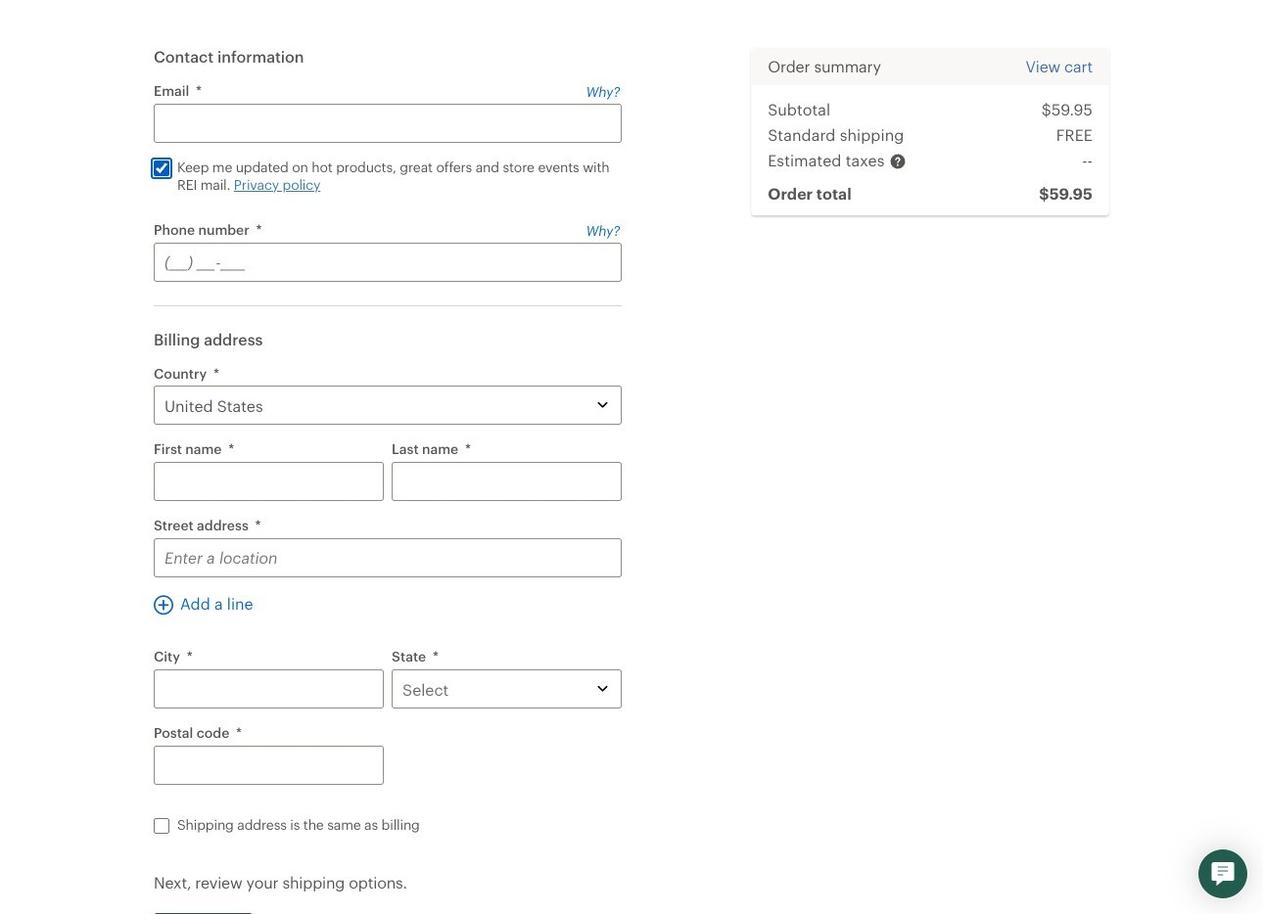 Task type: describe. For each thing, give the bounding box(es) containing it.
Street address text field
[[154, 538, 622, 577]]

Phone number telephone field
[[154, 242, 622, 282]]

contact information: email address element
[[154, 82, 622, 205]]

rei add image
[[154, 595, 173, 615]]

First name text field
[[154, 462, 384, 501]]

order total element
[[998, 181, 1093, 206]]

live chat image
[[1212, 863, 1235, 886]]

Postal code text field
[[154, 746, 384, 785]]



Task type: vqa. For each thing, say whether or not it's contained in the screenshot.
bottom kuhl
no



Task type: locate. For each thing, give the bounding box(es) containing it.
City text field
[[154, 669, 384, 709]]

Email email field
[[154, 103, 622, 143]]

Last name text field
[[392, 462, 622, 501]]

None checkbox
[[154, 160, 169, 176], [154, 818, 169, 834], [154, 160, 169, 176], [154, 818, 169, 834]]



